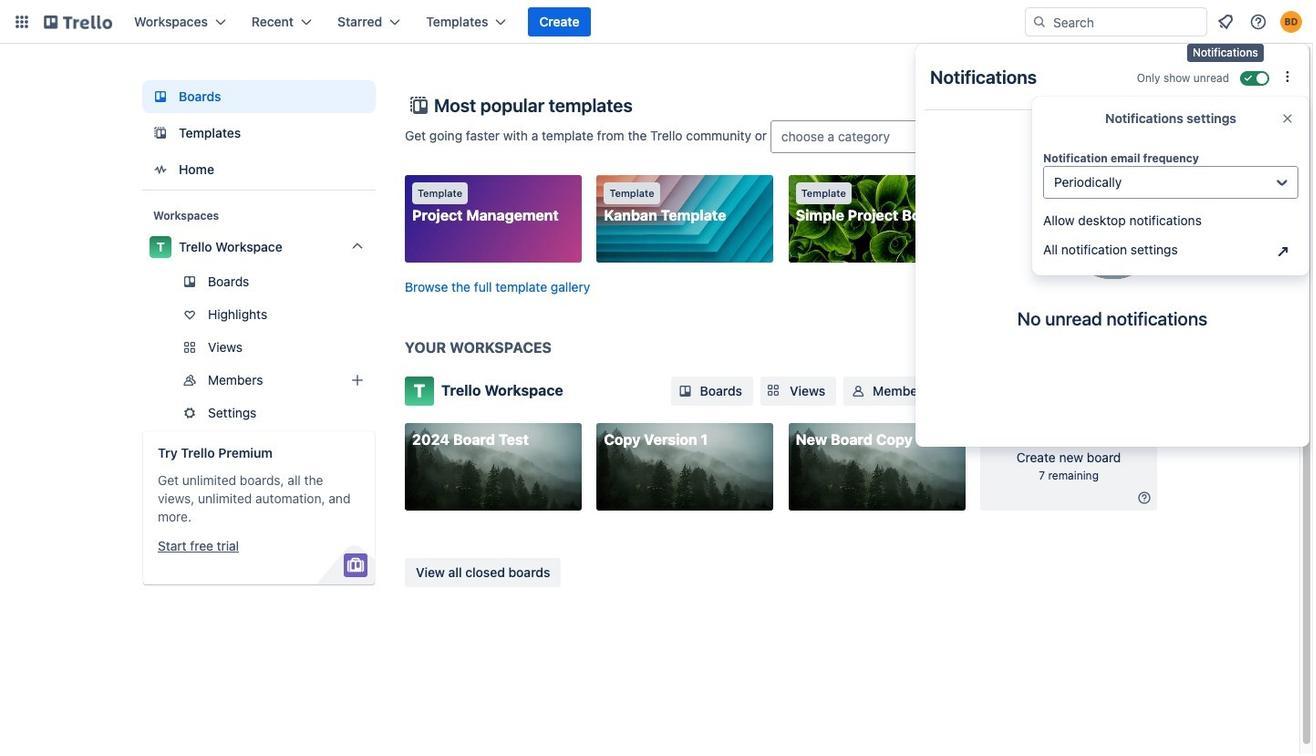 Task type: locate. For each thing, give the bounding box(es) containing it.
home image
[[150, 159, 171, 181]]

1 horizontal spatial sm image
[[849, 382, 868, 400]]

close popover image
[[1281, 111, 1295, 126]]

open information menu image
[[1250, 13, 1268, 31]]

0 vertical spatial forward image
[[372, 337, 394, 359]]

0 notifications image
[[1215, 11, 1237, 33]]

forward image right add icon
[[372, 369, 394, 391]]

sm image
[[676, 382, 695, 400], [849, 382, 868, 400], [1136, 488, 1154, 507]]

2 forward image from the top
[[372, 369, 394, 391]]

board image
[[150, 86, 171, 108]]

back to home image
[[44, 7, 112, 36]]

forward image
[[372, 337, 394, 359], [372, 369, 394, 391]]

forward image up forward icon
[[372, 337, 394, 359]]

tooltip
[[1188, 44, 1264, 62]]

1 vertical spatial forward image
[[372, 369, 394, 391]]

barb dwyer (barbdwyer3) image
[[1281, 11, 1303, 33]]

forward image
[[372, 402, 394, 424]]



Task type: describe. For each thing, give the bounding box(es) containing it.
primary element
[[0, 0, 1314, 44]]

1 forward image from the top
[[372, 337, 394, 359]]

add image
[[347, 369, 369, 391]]

Search field
[[1047, 9, 1207, 35]]

template board image
[[150, 122, 171, 144]]

2 horizontal spatial sm image
[[1136, 488, 1154, 507]]

0 horizontal spatial sm image
[[676, 382, 695, 400]]

taco image
[[1064, 158, 1162, 279]]

search image
[[1033, 15, 1047, 29]]



Task type: vqa. For each thing, say whether or not it's contained in the screenshot.
1st forward icon from the top
yes



